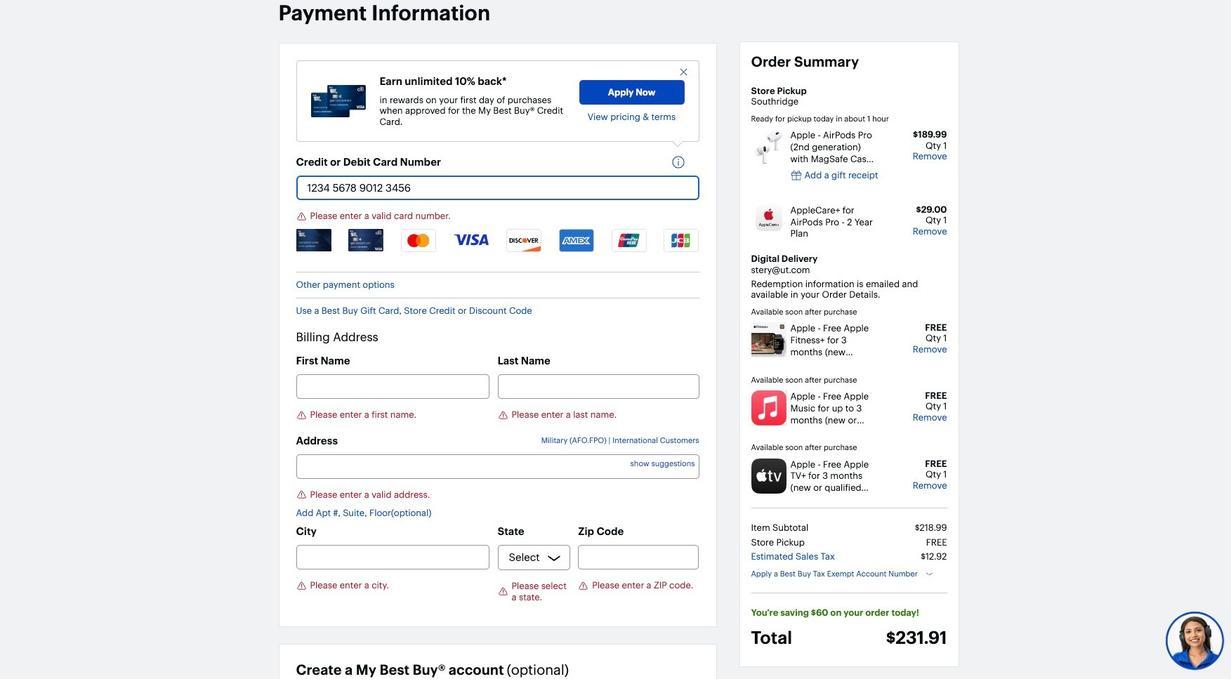 Task type: vqa. For each thing, say whether or not it's contained in the screenshot.
JCB image
yes



Task type: locate. For each thing, give the bounding box(es) containing it.
1 horizontal spatial my best buy card image
[[349, 229, 384, 251]]

close image
[[678, 66, 689, 77]]

None text field
[[296, 545, 490, 570], [578, 545, 699, 570], [296, 545, 490, 570], [578, 545, 699, 570]]

1 my best buy card image from the left
[[296, 229, 331, 251]]

my best buy credit card image
[[311, 85, 366, 117]]

error image
[[296, 211, 307, 222], [498, 410, 508, 421], [296, 490, 307, 501]]

1 vertical spatial error image
[[498, 410, 508, 421]]

None text field
[[296, 176, 699, 201], [296, 375, 490, 399], [498, 375, 699, 399], [296, 176, 699, 201], [296, 375, 490, 399], [498, 375, 699, 399]]

union pay image
[[612, 229, 647, 252]]

discover image
[[507, 229, 542, 252]]

0 vertical spatial error image
[[296, 211, 307, 222]]

None field
[[296, 455, 699, 479]]

error image
[[296, 410, 307, 421], [296, 581, 307, 591], [578, 581, 589, 591], [498, 587, 508, 597]]

0 horizontal spatial my best buy card image
[[296, 229, 331, 251]]

amex image
[[559, 229, 594, 252]]

list
[[296, 229, 699, 265]]

my best buy card image
[[296, 229, 331, 251], [349, 229, 384, 251]]



Task type: describe. For each thing, give the bounding box(es) containing it.
2 my best buy card image from the left
[[349, 229, 384, 251]]

mastercard image
[[401, 229, 436, 252]]

visa image
[[454, 229, 489, 247]]

2 vertical spatial error image
[[296, 490, 307, 501]]

information image
[[671, 156, 692, 170]]

best buy help human beacon image
[[1165, 611, 1225, 671]]

jcb image
[[664, 229, 699, 252]]



